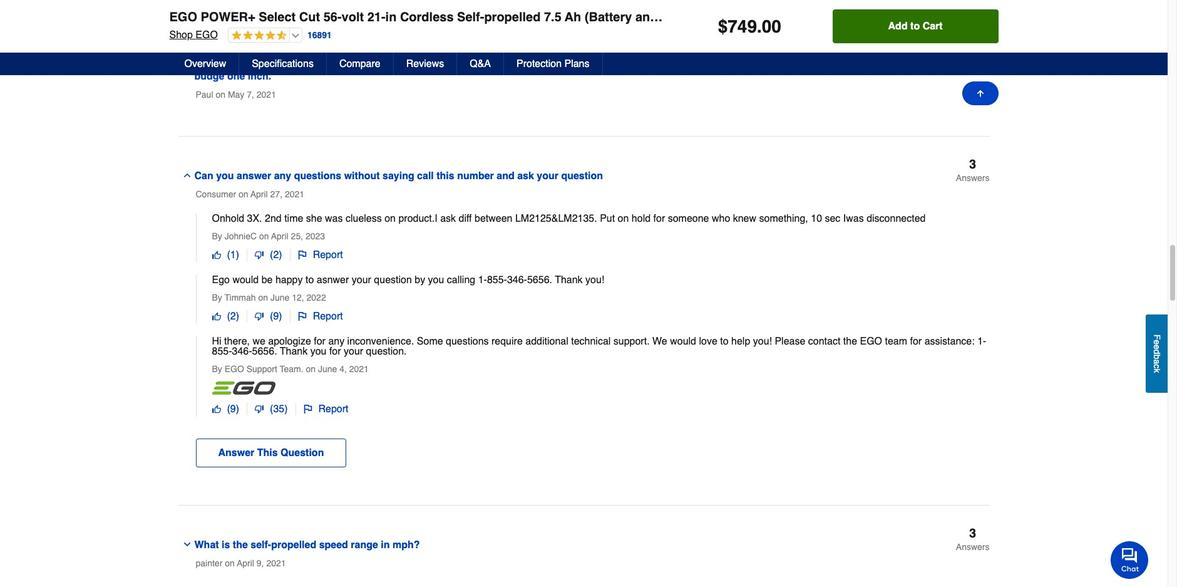 Task type: vqa. For each thing, say whether or not it's contained in the screenshot.
White
no



Task type: locate. For each thing, give the bounding box(es) containing it.
0 vertical spatial 9
[[273, 311, 279, 322]]

you right 'by'
[[428, 274, 444, 286]]

2 vertical spatial and
[[497, 170, 515, 182]]

1 vertical spatial would
[[670, 336, 697, 347]]

2 answers from the top
[[957, 173, 990, 183]]

0 vertical spatial in
[[386, 10, 397, 24]]

thumb up image inside 'timmah's answer on june 12, 2022' element
[[212, 312, 221, 321]]

who
[[712, 213, 731, 224]]

0 horizontal spatial thank
[[280, 346, 308, 357]]

2 down by johniec on april 25, 2023
[[273, 249, 279, 261]]

range
[[351, 539, 378, 551]]

4.6 stars image
[[229, 30, 287, 42]]

0 horizontal spatial june
[[271, 293, 290, 303]]

you inside button
[[216, 170, 234, 182]]

1 horizontal spatial and
[[636, 10, 658, 24]]

b
[[1153, 354, 1163, 359]]

consumer's question on april 27, 2021 element
[[178, 157, 990, 506]]

1 vertical spatial you!
[[754, 336, 772, 347]]

thumb up image down ego support team. image
[[212, 405, 221, 413]]

3 answers element for tried
[[957, 43, 990, 69]]

by
[[212, 231, 222, 241], [212, 293, 222, 303], [212, 364, 222, 374]]

report button inside johniec's answer on april 25, 2023 element
[[290, 249, 351, 261]]

3 by from the top
[[212, 364, 222, 374]]

would right we
[[670, 336, 697, 347]]

your up 4,
[[344, 346, 363, 357]]

ego up ego support team. image
[[225, 364, 244, 374]]

2 vertical spatial thumb up image
[[212, 405, 221, 413]]

9,
[[257, 558, 264, 568]]

0 vertical spatial 3
[[970, 43, 977, 57]]

1 3 answers from the top
[[957, 43, 990, 68]]

0 vertical spatial chevron down image
[[182, 56, 192, 66]]

ego
[[169, 10, 197, 24], [196, 29, 218, 41], [861, 336, 883, 347], [225, 364, 244, 374]]

and right (battery
[[636, 10, 658, 24]]

3 answers for tried
[[957, 43, 990, 68]]

team.
[[280, 364, 304, 374]]

1 horizontal spatial ( 9 )
[[270, 311, 282, 322]]

chevron down image for how
[[182, 56, 192, 66]]

on down be
[[258, 293, 268, 303]]

report for was
[[313, 249, 343, 261]]

2021 right 9,
[[267, 558, 286, 568]]

support
[[247, 364, 277, 374]]

1-
[[478, 274, 487, 286], [978, 336, 987, 347]]

flag image
[[298, 312, 307, 321], [304, 405, 312, 413]]

any
[[274, 170, 291, 182], [329, 336, 345, 347]]

calling
[[447, 274, 476, 286]]

2 down timmah
[[230, 311, 236, 322]]

you up one
[[234, 56, 251, 67]]

help
[[732, 336, 751, 347]]

9 down by timmah on june 12, 2022
[[273, 311, 279, 322]]

thank down johniec's answer on april 25, 2023 element at the top of page
[[555, 274, 583, 286]]

ask inside johniec's answer on april 25, 2023 element
[[441, 213, 456, 224]]

question up onhold 3x. 2nd time she was clueless on product.i ask diff between lm2125&lm2135. put on hold for someone who knew something, 10 sec iwas disconnected
[[562, 170, 603, 182]]

1 vertical spatial flag image
[[304, 405, 312, 413]]

1 vertical spatial 3
[[970, 157, 977, 172]]

0 horizontal spatial you!
[[586, 274, 605, 286]]

by down "hi"
[[212, 364, 222, 374]]

on inside ego support team.'s answer on june 4, 2021 element
[[306, 364, 316, 374]]

assistance:
[[925, 336, 975, 347]]

1 thumb down image from the top
[[255, 251, 264, 259]]

protection
[[517, 58, 562, 70]]

on down 'is'
[[225, 558, 235, 568]]

question.
[[366, 346, 407, 357]]

your right "asnwer"
[[352, 274, 371, 286]]

socket
[[598, 56, 630, 67]]

ego left team
[[861, 336, 883, 347]]

she
[[306, 213, 322, 224]]

0 horizontal spatial any
[[274, 170, 291, 182]]

0 vertical spatial thank
[[555, 274, 583, 286]]

chevron down image for what
[[182, 539, 192, 549]]

question inside 'timmah's answer on june 12, 2022' element
[[374, 274, 412, 286]]

2 thumb down image from the top
[[255, 312, 264, 321]]

1 horizontal spatial questions
[[446, 336, 489, 347]]

3x.
[[247, 213, 262, 224]]

to right "add"
[[911, 21, 920, 32]]

a
[[1153, 359, 1163, 364]]

0 vertical spatial 5656.
[[527, 274, 553, 286]]

on left the may
[[216, 90, 226, 100]]

e up b
[[1153, 344, 1163, 349]]

your up lm2125&lm2135.
[[537, 170, 559, 182]]

june left 4,
[[318, 364, 337, 374]]

any up 27,
[[274, 170, 291, 182]]

compare
[[340, 58, 381, 70]]

1- right calling
[[478, 274, 487, 286]]

10
[[811, 213, 823, 224]]

0 vertical spatial questions
[[294, 170, 342, 182]]

ego inside hi there, we apologize for any inconvenience. some questions require additional technical support. we would love to help you! please contact the ego team for assistance: 1- 855-346-5656. thank you for your question.
[[861, 336, 883, 347]]

answers inside consumer's question on april 27, 2021 element
[[957, 173, 990, 183]]

1 vertical spatial thumb down image
[[255, 312, 264, 321]]

c
[[1153, 364, 1163, 368]]

855- inside hi there, we apologize for any inconvenience. some questions require additional technical support. we would love to help you! please contact the ego team for assistance: 1- 855-346-5656. thank you for your question.
[[212, 346, 232, 357]]

1 vertical spatial ask
[[441, 213, 456, 224]]

what is the self-propelled speed range in mph?
[[195, 539, 420, 551]]

in inside button
[[381, 539, 390, 551]]

4,
[[340, 364, 347, 374]]

april for self-
[[237, 558, 254, 568]]

support.
[[614, 336, 650, 347]]

thumb up image
[[212, 251, 221, 259], [212, 312, 221, 321], [212, 405, 221, 413]]

346- left the we
[[232, 346, 252, 357]]

by for hi there, we apologize for any inconvenience. some questions require additional technical support. we would love to help you! please contact the ego team for assistance: 1- 855-346-5656. thank you for your question.
[[212, 364, 222, 374]]

3 thumb down image from the top
[[255, 405, 264, 413]]

and inside how do you remove the default blade to put on the bagging? i tried with correct size socket wrench and no matter what it does not budge one inch.
[[670, 56, 688, 67]]

855- right calling
[[487, 274, 507, 286]]

1 vertical spatial 9
[[230, 403, 236, 415]]

you inside how do you remove the default blade to put on the bagging? i tried with correct size socket wrench and no matter what it does not budge one inch.
[[234, 56, 251, 67]]

flag image down 12,
[[298, 312, 307, 321]]

questions
[[294, 170, 342, 182], [446, 336, 489, 347]]

0 vertical spatial question
[[562, 170, 603, 182]]

report down 2022
[[313, 311, 343, 322]]

put
[[387, 56, 403, 67]]

2 vertical spatial thumb down image
[[255, 405, 264, 413]]

1 vertical spatial answers
[[957, 173, 990, 183]]

1 horizontal spatial 346-
[[507, 274, 527, 286]]

question left 'by'
[[374, 274, 412, 286]]

there,
[[224, 336, 250, 347]]

be
[[262, 274, 273, 286]]

any up 4,
[[329, 336, 345, 347]]

0 vertical spatial any
[[274, 170, 291, 182]]

self-
[[457, 10, 485, 24]]

thumb down image down by timmah on june 12, 2022
[[255, 312, 264, 321]]

1 vertical spatial 3 answers element
[[957, 157, 990, 184]]

1 vertical spatial report
[[313, 311, 343, 322]]

by down onhold
[[212, 231, 222, 241]]

april left 9,
[[237, 558, 254, 568]]

1 vertical spatial in
[[381, 539, 390, 551]]

2 3 answers element from the top
[[957, 157, 990, 184]]

how do you remove the default blade to put on the bagging? i tried with correct size socket wrench and no matter what it does not budge one inch.
[[195, 56, 816, 82]]

put
[[600, 213, 615, 224]]

included)
[[713, 10, 769, 24]]

0 horizontal spatial question
[[374, 274, 412, 286]]

855-
[[487, 274, 507, 286], [212, 346, 232, 357]]

1 chevron down image from the top
[[182, 56, 192, 66]]

tried
[[492, 56, 514, 67]]

apologize
[[268, 336, 311, 347]]

june left 12,
[[271, 293, 290, 303]]

0 vertical spatial 3 answers element
[[957, 43, 990, 69]]

report inside johniec's answer on april 25, 2023 element
[[313, 249, 343, 261]]

9 down ego support team. image
[[230, 403, 236, 415]]

on right put
[[406, 56, 418, 67]]

thumb down image down by johniec on april 25, 2023
[[255, 251, 264, 259]]

in
[[386, 10, 397, 24], [381, 539, 390, 551]]

overview
[[185, 58, 226, 70]]

in left cordless
[[386, 10, 397, 24]]

the right contact
[[844, 336, 858, 347]]

5656. up additional
[[527, 274, 553, 286]]

report button down 2022
[[290, 310, 351, 323]]

for right the hold
[[654, 213, 666, 224]]

no
[[691, 56, 703, 67]]

questions right some
[[446, 336, 489, 347]]

0 vertical spatial thumb up image
[[212, 251, 221, 259]]

2 vertical spatial april
[[237, 558, 254, 568]]

report down 4,
[[319, 403, 349, 415]]

( 1 )
[[227, 249, 239, 261]]

2021 inside ego support team.'s answer on june 4, 2021 element
[[349, 364, 369, 374]]

happy
[[276, 274, 303, 286]]

correct
[[539, 56, 573, 67]]

thumb up image up "hi"
[[212, 312, 221, 321]]

to up 2022
[[306, 274, 314, 286]]

0 vertical spatial answers
[[957, 58, 990, 68]]

april left 27,
[[251, 189, 268, 199]]

1 horizontal spatial 855-
[[487, 274, 507, 286]]

0 vertical spatial you!
[[586, 274, 605, 286]]

flag image for ( 35 )
[[304, 405, 312, 413]]

protection plans
[[517, 58, 590, 70]]

lm2125&lm2135.
[[516, 213, 598, 224]]

0 vertical spatial by
[[212, 231, 222, 241]]

in left mph?
[[381, 539, 390, 551]]

9 inside 'timmah's answer on june 12, 2022' element
[[273, 311, 279, 322]]

1 e from the top
[[1153, 340, 1163, 344]]

in for 21-
[[386, 10, 397, 24]]

hi
[[212, 336, 222, 347]]

1 horizontal spatial would
[[670, 336, 697, 347]]

27,
[[270, 189, 283, 199]]

chevron down image inside what is the self-propelled speed range in mph? button
[[182, 539, 192, 549]]

ego support team.'s answer on june 4, 2021 element
[[196, 336, 990, 417]]

3 answers element
[[957, 43, 990, 69], [957, 157, 990, 184], [957, 526, 990, 553]]

can you answer any questions without saying call this number and ask your question button
[[178, 158, 828, 184]]

the inside hi there, we apologize for any inconvenience. some questions require additional technical support. we would love to help you! please contact the ego team for assistance: 1- 855-346-5656. thank you for your question.
[[844, 336, 858, 347]]

propelled left the 7.5
[[485, 10, 541, 24]]

1- right the assistance:
[[978, 336, 987, 347]]

plans
[[565, 58, 590, 70]]

346- inside hi there, we apologize for any inconvenience. some questions require additional technical support. we would love to help you! please contact the ego team for assistance: 1- 855-346-5656. thank you for your question.
[[232, 346, 252, 357]]

1 horizontal spatial 2
[[273, 249, 279, 261]]

you up consumer
[[216, 170, 234, 182]]

5656. inside 'timmah's answer on june 12, 2022' element
[[527, 274, 553, 286]]

( 2 ) inside johniec's answer on april 25, 2023 element
[[270, 249, 282, 261]]

0 vertical spatial thumb down image
[[255, 251, 264, 259]]

on inside 'timmah's answer on june 12, 2022' element
[[258, 293, 268, 303]]

1 vertical spatial question
[[374, 274, 412, 286]]

2 horizontal spatial and
[[670, 56, 688, 67]]

how do you remove the default blade to put on the bagging? i tried with correct size socket wrench and no matter what it does not budge one inch. button
[[178, 44, 828, 85]]

2 3 answers from the top
[[957, 157, 990, 183]]

we
[[253, 336, 266, 347]]

consumer on april 27, 2021
[[196, 189, 305, 199]]

0 vertical spatial 1-
[[478, 274, 487, 286]]

1 3 answers element from the top
[[957, 43, 990, 69]]

2021 right '7,' on the left top of page
[[257, 90, 276, 100]]

we
[[653, 336, 668, 347]]

may
[[228, 90, 245, 100]]

0 vertical spatial 2
[[273, 249, 279, 261]]

1 vertical spatial 2
[[230, 311, 236, 322]]

0 horizontal spatial ask
[[441, 213, 456, 224]]

( 9 ) down ego support team. image
[[227, 403, 239, 415]]

chevron down image inside how do you remove the default blade to put on the bagging? i tried with correct size socket wrench and no matter what it does not budge one inch. 'button'
[[182, 56, 192, 66]]

( 9 ) inside ego support team.'s answer on june 4, 2021 element
[[227, 403, 239, 415]]

ego
[[212, 274, 230, 286]]

april left 25,
[[271, 231, 289, 241]]

report button for was
[[290, 249, 351, 261]]

do
[[218, 56, 231, 67]]

1 vertical spatial april
[[271, 231, 289, 241]]

2 vertical spatial 3 answers
[[957, 526, 990, 552]]

1 horizontal spatial thank
[[555, 274, 583, 286]]

product.i
[[399, 213, 438, 224]]

2 thumb up image from the top
[[212, 312, 221, 321]]

1 vertical spatial questions
[[446, 336, 489, 347]]

5656. up support
[[252, 346, 277, 357]]

( 2 ) for thumb up image within the 'timmah's answer on june 12, 2022' element
[[227, 311, 239, 322]]

in for range
[[381, 539, 390, 551]]

iwas
[[844, 213, 864, 224]]

2 vertical spatial 3 answers element
[[957, 526, 990, 553]]

0 vertical spatial ask
[[518, 170, 534, 182]]

( 2 )
[[270, 249, 282, 261], [227, 311, 239, 322]]

you! right the help at the bottom right of the page
[[754, 336, 772, 347]]

by inside johniec's answer on april 25, 2023 element
[[212, 231, 222, 241]]

1 answers from the top
[[957, 58, 990, 68]]

ask right number
[[518, 170, 534, 182]]

asnwer
[[317, 274, 349, 286]]

0 horizontal spatial would
[[233, 274, 259, 286]]

thumb down image
[[255, 251, 264, 259], [255, 312, 264, 321], [255, 405, 264, 413]]

1 vertical spatial ( 2 )
[[227, 311, 239, 322]]

0 vertical spatial report button
[[290, 249, 351, 261]]

was
[[325, 213, 343, 224]]

0 vertical spatial report
[[313, 249, 343, 261]]

to right love in the right of the page
[[721, 336, 729, 347]]

1 thumb up image from the top
[[212, 251, 221, 259]]

johniec's answer on april 25, 2023 element
[[196, 213, 990, 262]]

2022
[[307, 293, 326, 303]]

propelled left speed
[[271, 539, 317, 551]]

9 inside ego support team.'s answer on june 4, 2021 element
[[230, 403, 236, 415]]

on right "team."
[[306, 364, 316, 374]]

by inside 'timmah's answer on june 12, 2022' element
[[212, 293, 222, 303]]

for
[[654, 213, 666, 224], [314, 336, 326, 347], [911, 336, 922, 347], [329, 346, 341, 357]]

2 by from the top
[[212, 293, 222, 303]]

questions up she at the left top of the page
[[294, 170, 342, 182]]

ask left the diff
[[441, 213, 456, 224]]

report inside ego support team.'s answer on june 4, 2021 element
[[319, 403, 349, 415]]

( 2 ) down by johniec on april 25, 2023
[[270, 249, 282, 261]]

1 horizontal spatial propelled
[[485, 10, 541, 24]]

to left put
[[375, 56, 384, 67]]

1 horizontal spatial you!
[[754, 336, 772, 347]]

this
[[257, 447, 278, 459]]

what
[[195, 539, 219, 551]]

on right the clueless
[[385, 213, 396, 224]]

2
[[273, 249, 279, 261], [230, 311, 236, 322]]

0 horizontal spatial and
[[497, 170, 515, 182]]

0 vertical spatial flag image
[[298, 312, 307, 321]]

3 inside consumer's question on april 27, 2021 element
[[970, 157, 977, 172]]

0 horizontal spatial propelled
[[271, 539, 317, 551]]

you!
[[586, 274, 605, 286], [754, 336, 772, 347]]

2 vertical spatial 3
[[970, 526, 977, 541]]

1 vertical spatial 346-
[[232, 346, 252, 357]]

your
[[537, 170, 559, 182], [352, 274, 371, 286], [344, 346, 363, 357]]

1 vertical spatial ( 9 )
[[227, 403, 239, 415]]

flag image
[[298, 251, 307, 259]]

e
[[1153, 340, 1163, 344], [1153, 344, 1163, 349]]

0 vertical spatial 855-
[[487, 274, 507, 286]]

0 vertical spatial 346-
[[507, 274, 527, 286]]

would inside hi there, we apologize for any inconvenience. some questions require additional technical support. we would love to help you! please contact the ego team for assistance: 1- 855-346-5656. thank you for your question.
[[670, 336, 697, 347]]

report button down 4,
[[296, 403, 356, 415]]

2 vertical spatial your
[[344, 346, 363, 357]]

0 vertical spatial april
[[251, 189, 268, 199]]

questions inside button
[[294, 170, 342, 182]]

and
[[636, 10, 658, 24], [670, 56, 688, 67], [497, 170, 515, 182]]

volt
[[342, 10, 364, 24]]

you up by ego support team. on june 4, 2021 at the left of page
[[311, 346, 327, 357]]

1 vertical spatial propelled
[[271, 539, 317, 551]]

clueless
[[346, 213, 382, 224]]

on down answer
[[239, 189, 248, 199]]

1 vertical spatial report button
[[290, 310, 351, 323]]

1- inside 'timmah's answer on june 12, 2022' element
[[478, 274, 487, 286]]

chevron down image left how
[[182, 56, 192, 66]]

and left no
[[670, 56, 688, 67]]

2 vertical spatial report
[[319, 403, 349, 415]]

0 vertical spatial ( 2 )
[[270, 249, 282, 261]]

1 horizontal spatial ( 2 )
[[270, 249, 282, 261]]

answers for question
[[957, 173, 990, 183]]

answers
[[957, 58, 990, 68], [957, 173, 990, 183], [957, 542, 990, 552]]

)
[[236, 249, 239, 261], [279, 249, 282, 261], [236, 311, 239, 322], [279, 311, 282, 322], [236, 403, 239, 415], [285, 403, 288, 415]]

any inside can you answer any questions without saying call this number and ask your question button
[[274, 170, 291, 182]]

0 vertical spatial your
[[537, 170, 559, 182]]

0 horizontal spatial 346-
[[232, 346, 252, 357]]

00
[[762, 16, 782, 36]]

0 vertical spatial june
[[271, 293, 290, 303]]

0 vertical spatial 3 answers
[[957, 43, 990, 68]]

1 horizontal spatial 9
[[273, 311, 279, 322]]

346- right calling
[[507, 274, 527, 286]]

ask
[[518, 170, 534, 182], [441, 213, 456, 224]]

by inside ego support team.'s answer on june 4, 2021 element
[[212, 364, 222, 374]]

thank up "team."
[[280, 346, 308, 357]]

call
[[417, 170, 434, 182]]

( 35 )
[[270, 403, 288, 415]]

1 vertical spatial thank
[[280, 346, 308, 357]]

( 2 ) down timmah
[[227, 311, 239, 322]]

to inside button
[[911, 21, 920, 32]]

3 3 answers from the top
[[957, 526, 990, 552]]

2021 right 4,
[[349, 364, 369, 374]]

2 3 from the top
[[970, 157, 977, 172]]

thumb down image inside johniec's answer on april 25, 2023 element
[[255, 251, 264, 259]]

0 vertical spatial would
[[233, 274, 259, 286]]

e up d on the right
[[1153, 340, 1163, 344]]

chevron down image
[[182, 56, 192, 66], [182, 539, 192, 549]]

you! inside 'timmah's answer on june 12, 2022' element
[[586, 274, 605, 286]]

0 horizontal spatial ( 9 )
[[227, 403, 239, 415]]

report
[[313, 249, 343, 261], [313, 311, 343, 322], [319, 403, 349, 415]]

the inside button
[[233, 539, 248, 551]]

and right number
[[497, 170, 515, 182]]

1 horizontal spatial question
[[562, 170, 603, 182]]

2021 right 27,
[[285, 189, 305, 199]]

1 by from the top
[[212, 231, 222, 241]]

1 vertical spatial 855-
[[212, 346, 232, 357]]

3 thumb up image from the top
[[212, 405, 221, 413]]

report inside 'timmah's answer on june 12, 2022' element
[[313, 311, 343, 322]]

2 chevron down image from the top
[[182, 539, 192, 549]]

report button inside 'timmah's answer on june 12, 2022' element
[[290, 310, 351, 323]]

0 horizontal spatial questions
[[294, 170, 342, 182]]

25,
[[291, 231, 303, 241]]

thumb up image for ( 2 )
[[212, 312, 221, 321]]

for right team
[[911, 336, 922, 347]]

chevron down image left what
[[182, 539, 192, 549]]

2 vertical spatial answers
[[957, 542, 990, 552]]

1 horizontal spatial 1-
[[978, 336, 987, 347]]

you! down johniec's answer on april 25, 2023 element at the top of page
[[586, 274, 605, 286]]

report button down 2023
[[290, 249, 351, 261]]

report button for asnwer
[[290, 310, 351, 323]]

1 vertical spatial any
[[329, 336, 345, 347]]

( 9 ) down by timmah on june 12, 2022
[[270, 311, 282, 322]]

1 vertical spatial by
[[212, 293, 222, 303]]

flag image inside 'timmah's answer on june 12, 2022' element
[[298, 312, 307, 321]]

1 vertical spatial your
[[352, 274, 371, 286]]

5656.
[[527, 274, 553, 286], [252, 346, 277, 357]]

0 horizontal spatial 9
[[230, 403, 236, 415]]

855- left the we
[[212, 346, 232, 357]]

2 vertical spatial report button
[[296, 403, 356, 415]]

add to cart button
[[833, 9, 999, 43]]

flag image right ( 35 )
[[304, 405, 312, 413]]

1 3 from the top
[[970, 43, 977, 57]]

d
[[1153, 349, 1163, 354]]

would up timmah
[[233, 274, 259, 286]]

questions inside hi there, we apologize for any inconvenience. some questions require additional technical support. we would love to help you! please contact the ego team for assistance: 1- 855-346-5656. thank you for your question.
[[446, 336, 489, 347]]

1 vertical spatial 1-
[[978, 336, 987, 347]]

to inside hi there, we apologize for any inconvenience. some questions require additional technical support. we would love to help you! please contact the ego team for assistance: 1- 855-346-5656. thank you for your question.
[[721, 336, 729, 347]]

you! inside hi there, we apologize for any inconvenience. some questions require additional technical support. we would love to help you! please contact the ego team for assistance: 1- 855-346-5656. thank you for your question.
[[754, 336, 772, 347]]

9
[[273, 311, 279, 322], [230, 403, 236, 415]]

1 vertical spatial thumb up image
[[212, 312, 221, 321]]

1 vertical spatial 3 answers
[[957, 157, 990, 183]]

by down ego in the top left of the page
[[212, 293, 222, 303]]

specifications button
[[239, 53, 327, 75]]

3 answers inside consumer's question on april 27, 2021 element
[[957, 157, 990, 183]]

( 2 ) inside 'timmah's answer on june 12, 2022' element
[[227, 311, 239, 322]]

flag image inside ego support team.'s answer on june 4, 2021 element
[[304, 405, 312, 413]]

1 horizontal spatial 5656.
[[527, 274, 553, 286]]



Task type: describe. For each thing, give the bounding box(es) containing it.
what
[[739, 56, 762, 67]]

for up 4,
[[329, 346, 341, 357]]

answer this question
[[218, 447, 324, 459]]

mph?
[[393, 539, 420, 551]]

require
[[492, 336, 523, 347]]

cut
[[299, 10, 320, 24]]

12,
[[292, 293, 304, 303]]

painter on april 9, 2021
[[196, 558, 286, 568]]

any inside hi there, we apologize for any inconvenience. some questions require additional technical support. we would love to help you! please contact the ego team for assistance: 1- 855-346-5656. thank you for your question.
[[329, 336, 345, 347]]

matter
[[706, 56, 736, 67]]

2021 for propelled
[[267, 558, 286, 568]]

) down the johniec
[[236, 249, 239, 261]]

f e e d b a c k button
[[1147, 314, 1168, 393]]

0 vertical spatial and
[[636, 10, 658, 24]]

by ego support team. on june 4, 2021
[[212, 364, 369, 374]]

thank inside 'timmah's answer on june 12, 2022' element
[[555, 274, 583, 286]]

answer
[[237, 170, 271, 182]]

thumb up image for ( 1 )
[[212, 251, 221, 259]]

painter
[[196, 558, 223, 568]]

additional
[[526, 336, 569, 347]]

charger
[[662, 10, 710, 24]]

does
[[774, 56, 797, 67]]

on down 2nd
[[259, 231, 269, 241]]

by timmah on june 12, 2022
[[212, 293, 326, 303]]

not
[[800, 56, 816, 67]]

hold
[[632, 213, 651, 224]]

would inside 'timmah's answer on june 12, 2022' element
[[233, 274, 259, 286]]

default
[[310, 56, 343, 67]]

2023
[[306, 231, 325, 241]]

select
[[259, 10, 296, 24]]

ego up shop
[[169, 10, 197, 24]]

3 for question
[[970, 157, 977, 172]]

f
[[1153, 334, 1163, 340]]

by
[[415, 274, 426, 286]]

to inside 'timmah's answer on june 12, 2022' element
[[306, 274, 314, 286]]

on right the put
[[618, 213, 629, 224]]

your inside hi there, we apologize for any inconvenience. some questions require additional technical support. we would love to help you! please contact the ego team for assistance: 1- 855-346-5656. thank you for your question.
[[344, 346, 363, 357]]

on inside how do you remove the default blade to put on the bagging? i tried with correct size socket wrench and no matter what it does not budge one inch.
[[406, 56, 418, 67]]

1- inside hi there, we apologize for any inconvenience. some questions require additional technical support. we would love to help you! please contact the ego team for assistance: 1- 855-346-5656. thank you for your question.
[[978, 336, 987, 347]]

april for any
[[251, 189, 268, 199]]

(battery
[[585, 10, 632, 24]]

consumer
[[196, 189, 236, 199]]

you inside 'timmah's answer on june 12, 2022' element
[[428, 274, 444, 286]]

with
[[516, 56, 536, 67]]

blade
[[346, 56, 372, 67]]

thank inside hi there, we apologize for any inconvenience. some questions require additional technical support. we would love to help you! please contact the ego team for assistance: 1- 855-346-5656. thank you for your question.
[[280, 346, 308, 357]]

remove
[[254, 56, 290, 67]]

specifications
[[252, 58, 314, 70]]

your inside button
[[537, 170, 559, 182]]

346- inside 'timmah's answer on june 12, 2022' element
[[507, 274, 527, 286]]

wrench
[[632, 56, 667, 67]]

report button inside ego support team.'s answer on june 4, 2021 element
[[296, 403, 356, 415]]

and inside button
[[497, 170, 515, 182]]

someone
[[668, 213, 710, 224]]

can you answer any questions without saying call this number and ask your question
[[195, 170, 603, 182]]

3 3 from the top
[[970, 526, 977, 541]]

it
[[765, 56, 771, 67]]

2 for thumb down icon inside johniec's answer on april 25, 2023 element
[[273, 249, 279, 261]]

thumb up image for ( 9 )
[[212, 405, 221, 413]]

technical
[[571, 336, 611, 347]]

thumb down image for ( 2 )
[[255, 251, 264, 259]]

size
[[576, 56, 595, 67]]

how
[[195, 56, 216, 67]]

protection plans button
[[504, 53, 603, 75]]

chat invite button image
[[1111, 541, 1150, 579]]

answers for tried
[[957, 58, 990, 68]]

for right apologize
[[314, 336, 326, 347]]

one
[[227, 71, 245, 82]]

3 answers from the top
[[957, 542, 990, 552]]

cart
[[923, 21, 943, 32]]

your inside 'timmah's answer on june 12, 2022' element
[[352, 274, 371, 286]]

timmah
[[225, 293, 256, 303]]

by for onhold 3x. 2nd time she was clueless on product.i ask diff between lm2125&lm2135. put on hold for someone who knew something, 10 sec iwas disconnected
[[212, 231, 222, 241]]

reviews button
[[394, 53, 457, 75]]

2021 for questions
[[285, 189, 305, 199]]

21-
[[368, 10, 386, 24]]

1 horizontal spatial june
[[318, 364, 337, 374]]

the left bagging? on the left top of page
[[421, 56, 436, 67]]

) down by ego support team. on june 4, 2021 at the left of page
[[285, 403, 288, 415]]

3 for tried
[[970, 43, 977, 57]]

shop ego
[[169, 29, 218, 41]]

bagging?
[[438, 56, 484, 67]]

flag image for ( 9 )
[[298, 312, 307, 321]]

16891
[[308, 30, 332, 40]]

some
[[417, 336, 443, 347]]

cordless
[[400, 10, 454, 24]]

ego right shop
[[196, 29, 218, 41]]

time
[[285, 213, 303, 224]]

2 e from the top
[[1153, 344, 1163, 349]]

reviews
[[406, 58, 444, 70]]

something,
[[760, 213, 809, 224]]

onhold
[[212, 213, 244, 224]]

report for asnwer
[[313, 311, 343, 322]]

ego would be happy to asnwer your question by you calling 1-855-346-5656. thank you!
[[212, 274, 605, 286]]

timmah's answer on june 12, 2022 element
[[196, 274, 990, 324]]

( 9 ) inside 'timmah's answer on june 12, 2022' element
[[270, 311, 282, 322]]

ego support team. image
[[212, 381, 275, 395]]

3 answers element for question
[[957, 157, 990, 184]]

you inside hi there, we apologize for any inconvenience. some questions require additional technical support. we would love to help you! please contact the ego team for assistance: 1- 855-346-5656. thank you for your question.
[[311, 346, 327, 357]]

35
[[273, 403, 285, 415]]

is
[[222, 539, 230, 551]]

inch.
[[248, 71, 271, 82]]

3 answers for question
[[957, 157, 990, 183]]

3 3 answers element from the top
[[957, 526, 990, 553]]

thumb down image for ( 9 )
[[255, 312, 264, 321]]

ask inside button
[[518, 170, 534, 182]]

( 2 ) for thumb down icon inside johniec's answer on april 25, 2023 element
[[270, 249, 282, 261]]

answer
[[218, 447, 255, 459]]

) down by timmah on june 12, 2022
[[279, 311, 282, 322]]

arrow up image
[[976, 88, 986, 98]]

disconnected
[[867, 213, 926, 224]]

hi there, we apologize for any inconvenience. some questions require additional technical support. we would love to help you! please contact the ego team for assistance: 1- 855-346-5656. thank you for your question.
[[212, 336, 987, 357]]

hebe's question on july 3, 2021 element
[[178, 0, 990, 22]]

) down ego support team. image
[[236, 403, 239, 415]]

saying
[[383, 170, 415, 182]]

$
[[718, 16, 728, 36]]

2 for thumb up image within the 'timmah's answer on june 12, 2022' element
[[230, 311, 236, 322]]

april inside johniec's answer on april 25, 2023 element
[[271, 231, 289, 241]]

contact
[[809, 336, 841, 347]]

propelled inside button
[[271, 539, 317, 551]]

to inside how do you remove the default blade to put on the bagging? i tried with correct size socket wrench and no matter what it does not budge one inch.
[[375, 56, 384, 67]]

question inside button
[[562, 170, 603, 182]]

the left 'default'
[[293, 56, 308, 67]]

855- inside 'timmah's answer on june 12, 2022' element
[[487, 274, 507, 286]]

add
[[889, 21, 908, 32]]

what is the self-propelled speed range in mph? button
[[178, 527, 828, 553]]

inconvenience.
[[347, 336, 414, 347]]

) left flag image
[[279, 249, 282, 261]]

chevron up image
[[182, 170, 192, 180]]

power+
[[201, 10, 255, 24]]

0 vertical spatial propelled
[[485, 10, 541, 24]]

2021 for the
[[257, 90, 276, 100]]

add to cart
[[889, 21, 943, 32]]

thumb down image for ( 35 )
[[255, 405, 264, 413]]

5656. inside hi there, we apologize for any inconvenience. some questions require additional technical support. we would love to help you! please contact the ego team for assistance: 1- 855-346-5656. thank you for your question.
[[252, 346, 277, 357]]

paul on may 7, 2021
[[196, 90, 276, 100]]

by for ego would be happy to asnwer your question by you calling 1-855-346-5656. thank you!
[[212, 293, 222, 303]]

) down timmah
[[236, 311, 239, 322]]

without
[[344, 170, 380, 182]]

q&a
[[470, 58, 491, 70]]

answer this question button
[[196, 439, 347, 467]]

for inside johniec's answer on april 25, 2023 element
[[654, 213, 666, 224]]



